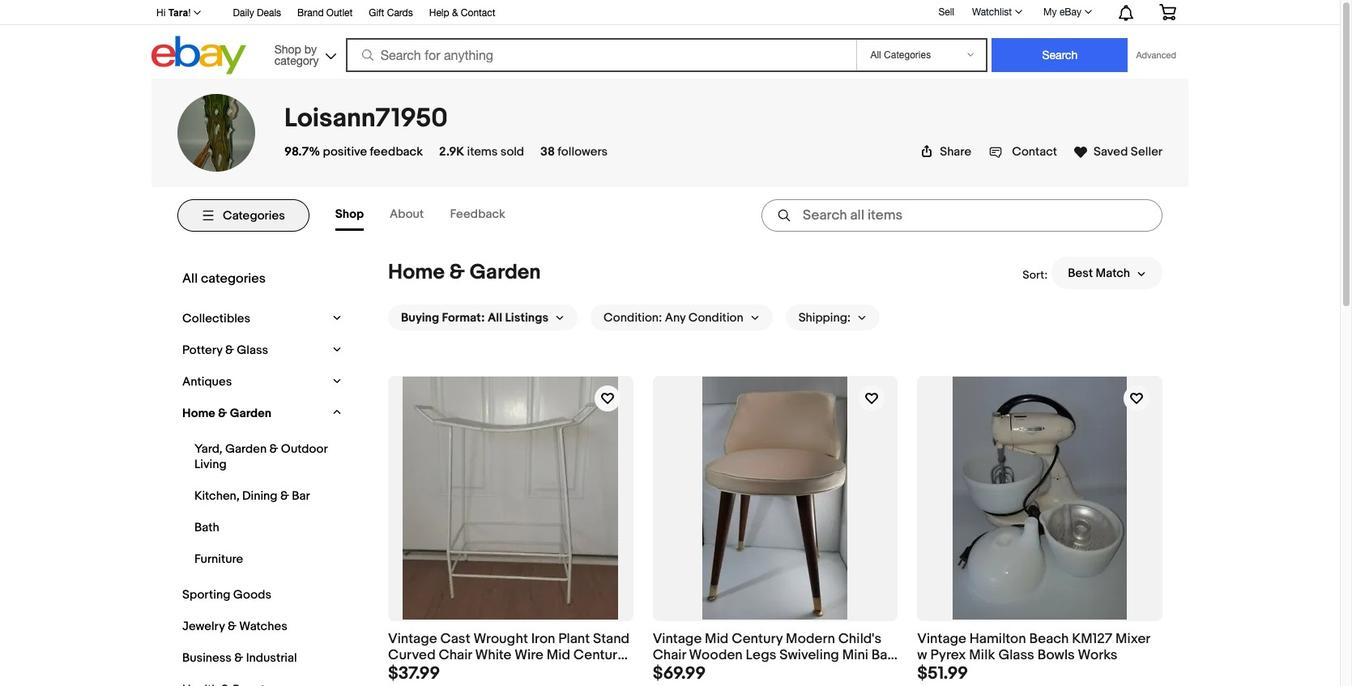 Task type: describe. For each thing, give the bounding box(es) containing it.
wrought
[[474, 631, 528, 647]]

beach
[[1030, 631, 1070, 647]]

iron
[[531, 631, 556, 647]]

watches
[[239, 619, 288, 635]]

bowls
[[1038, 648, 1075, 664]]

ebay
[[1060, 6, 1082, 18]]

garden inside yard, garden & outdoor living
[[225, 442, 267, 457]]

mid inside the vintage cast wrought iron plant stand curved chair white wire mid century modern
[[547, 648, 571, 664]]

vintage for $37.99
[[388, 631, 437, 647]]

brand outlet link
[[298, 5, 353, 23]]

Search all items field
[[762, 199, 1163, 232]]

categories button
[[178, 199, 309, 232]]

sell link
[[932, 6, 962, 18]]

sort:
[[1023, 268, 1048, 282]]

curved
[[388, 648, 436, 664]]

help & contact link
[[429, 5, 496, 23]]

shop by category banner
[[148, 0, 1189, 79]]

vintage hamilton beach km127 mixer w pyrex milk glass bowls works button
[[918, 631, 1163, 665]]

daily
[[233, 7, 254, 19]]

1 vertical spatial home & garden
[[182, 406, 272, 421]]

jewelry
[[182, 619, 225, 635]]

categories
[[223, 208, 285, 223]]

0 horizontal spatial all
[[182, 271, 198, 287]]

help
[[429, 7, 450, 19]]

gift
[[369, 7, 385, 19]]

goods
[[233, 588, 272, 603]]

gift cards
[[369, 7, 413, 19]]

glass inside vintage hamilton beach km127 mixer w pyrex milk glass bowls works
[[999, 648, 1035, 664]]

& right jewelry
[[228, 619, 237, 635]]

best match
[[1068, 265, 1131, 281]]

category
[[275, 54, 319, 67]]

shop by category
[[275, 43, 319, 67]]

shop for shop
[[335, 207, 364, 222]]

saved
[[1094, 144, 1129, 160]]

0 horizontal spatial bar
[[292, 489, 310, 504]]

followers
[[558, 144, 608, 160]]

furniture
[[195, 552, 243, 567]]

your shopping cart image
[[1159, 4, 1178, 20]]

kitchen, dining & bar
[[195, 489, 310, 504]]

vintage mid century modern child's chair wooden legs swiveling mini bar stool button
[[653, 631, 898, 681]]

feedback
[[450, 207, 506, 222]]

contact link
[[990, 144, 1058, 160]]

milk
[[970, 648, 996, 664]]

outdoor
[[281, 442, 328, 457]]

saved seller
[[1094, 144, 1163, 160]]

items
[[467, 144, 498, 160]]

hamilton
[[970, 631, 1027, 647]]

best
[[1068, 265, 1094, 281]]

legs
[[746, 648, 777, 664]]

Search for anything text field
[[348, 40, 854, 71]]

& right dining
[[280, 489, 289, 504]]

pottery & glass
[[182, 343, 268, 358]]

1 vertical spatial contact
[[1012, 144, 1058, 160]]

furniture link
[[190, 548, 338, 571]]

98.7% positive feedback
[[285, 144, 423, 160]]

buying format: all listings
[[401, 310, 549, 325]]

vintage hamilton beach km127 mixer w pyrex milk glass bowls works
[[918, 631, 1151, 664]]

chair inside vintage mid century modern child's chair wooden legs swiveling mini bar stool
[[653, 648, 686, 664]]

collectibles
[[182, 311, 251, 327]]

outlet
[[327, 7, 353, 19]]

km127
[[1073, 631, 1113, 647]]

business
[[182, 651, 232, 666]]

yard, garden & outdoor living link
[[190, 438, 338, 477]]

yard, garden & outdoor living
[[195, 442, 328, 473]]

jewelry & watches
[[182, 619, 288, 635]]

best match button
[[1052, 257, 1163, 289]]

vintage cast wrought iron plant stand curved chair white wire mid century modern
[[388, 631, 630, 681]]

loisann71950 link
[[285, 103, 448, 135]]

none submit inside shop by category banner
[[992, 38, 1129, 72]]

98.7%
[[285, 144, 320, 160]]

condition: any condition button
[[591, 305, 773, 331]]

& inside yard, garden & outdoor living
[[269, 442, 278, 457]]

share
[[940, 144, 972, 160]]

hi
[[156, 7, 166, 19]]

bar inside vintage mid century modern child's chair wooden legs swiveling mini bar stool
[[872, 648, 892, 664]]

sell
[[939, 6, 955, 18]]

by
[[305, 43, 317, 56]]

antiques
[[182, 374, 232, 390]]

share button
[[921, 144, 972, 160]]

1 vertical spatial home
[[182, 406, 215, 421]]

my
[[1044, 6, 1057, 18]]

cards
[[387, 7, 413, 19]]

all inside popup button
[[488, 310, 503, 325]]

cast
[[440, 631, 471, 647]]

any
[[665, 310, 686, 325]]

w
[[918, 648, 928, 664]]

mid inside vintage mid century modern child's chair wooden legs swiveling mini bar stool
[[705, 631, 729, 647]]

& inside account navigation
[[452, 7, 458, 19]]

vintage mid century modern child's chair wooden legs swiveling mini bar stool
[[653, 631, 892, 681]]

& up format:
[[450, 260, 465, 285]]

pottery & glass link
[[178, 339, 326, 362]]

collectibles link
[[178, 307, 326, 331]]

& right pottery
[[225, 343, 234, 358]]

condition
[[689, 310, 744, 325]]

0 vertical spatial garden
[[470, 260, 541, 285]]

vintage for $51.99
[[918, 631, 967, 647]]



Task type: vqa. For each thing, say whether or not it's contained in the screenshot.
Clothing, Shoes & Accessories
no



Task type: locate. For each thing, give the bounding box(es) containing it.
watchlist link
[[964, 2, 1030, 22]]

tab list
[[335, 200, 532, 231]]

brand outlet
[[298, 7, 353, 19]]

0 vertical spatial modern
[[786, 631, 836, 647]]

& down antiques at the bottom of the page
[[218, 406, 227, 421]]

works
[[1079, 648, 1118, 664]]

shop left by
[[275, 43, 301, 56]]

vintage cast wrought iron plant stand curved chair white wire mid century modern : quick view image
[[403, 377, 619, 620]]

shipping: button
[[786, 305, 880, 331]]

antiques link
[[178, 370, 326, 394]]

sporting goods link
[[178, 584, 336, 607]]

sporting
[[182, 588, 231, 603]]

shop inside shop by category
[[275, 43, 301, 56]]

1 horizontal spatial glass
[[999, 648, 1035, 664]]

feedback
[[370, 144, 423, 160]]

jewelry & watches link
[[178, 615, 336, 639]]

contact inside account navigation
[[461, 7, 496, 19]]

modern down curved
[[388, 665, 438, 681]]

0 horizontal spatial modern
[[388, 665, 438, 681]]

1 horizontal spatial vintage
[[653, 631, 702, 647]]

0 horizontal spatial century
[[574, 648, 625, 664]]

vintage up the pyrex
[[918, 631, 967, 647]]

century inside the vintage cast wrought iron plant stand curved chair white wire mid century modern
[[574, 648, 625, 664]]

1 vertical spatial bar
[[872, 648, 892, 664]]

38
[[541, 144, 555, 160]]

1 vintage from the left
[[388, 631, 437, 647]]

1 horizontal spatial modern
[[786, 631, 836, 647]]

home & garden
[[388, 260, 541, 285], [182, 406, 272, 421]]

seller
[[1131, 144, 1163, 160]]

about
[[390, 207, 424, 222]]

0 horizontal spatial mid
[[547, 648, 571, 664]]

kitchen,
[[195, 489, 240, 504]]

garden down 'antiques' link
[[230, 406, 272, 421]]

0 horizontal spatial shop
[[275, 43, 301, 56]]

modern
[[786, 631, 836, 647], [388, 665, 438, 681]]

buying format: all listings button
[[388, 305, 578, 331]]

1 vertical spatial garden
[[230, 406, 272, 421]]

0 horizontal spatial contact
[[461, 7, 496, 19]]

tara
[[168, 7, 188, 19]]

listings
[[505, 310, 549, 325]]

2 vintage from the left
[[653, 631, 702, 647]]

dining
[[242, 489, 278, 504]]

vintage for $69.99
[[653, 631, 702, 647]]

positive
[[323, 144, 367, 160]]

vintage mid century modern child's chair wooden legs swiveling mini bar stool : quick view image
[[703, 377, 848, 620]]

home & garden tab panel
[[178, 244, 1163, 687]]

1 horizontal spatial shop
[[335, 207, 364, 222]]

all left categories
[[182, 271, 198, 287]]

yard,
[[195, 442, 223, 457]]

mid down iron
[[547, 648, 571, 664]]

home & garden up format:
[[388, 260, 541, 285]]

garden
[[470, 260, 541, 285], [230, 406, 272, 421], [225, 442, 267, 457]]

brand
[[298, 7, 324, 19]]

shipping:
[[799, 310, 851, 325]]

garden up the listings
[[470, 260, 541, 285]]

loisann71950
[[285, 103, 448, 135]]

0 vertical spatial century
[[732, 631, 783, 647]]

2 horizontal spatial vintage
[[918, 631, 967, 647]]

all right format:
[[488, 310, 503, 325]]

industrial
[[246, 651, 297, 666]]

all categories link
[[178, 267, 342, 291]]

1 horizontal spatial contact
[[1012, 144, 1058, 160]]

1 horizontal spatial home & garden
[[388, 260, 541, 285]]

0 vertical spatial contact
[[461, 7, 496, 19]]

chair up 'stool'
[[653, 648, 686, 664]]

contact right help
[[461, 7, 496, 19]]

vintage inside vintage hamilton beach km127 mixer w pyrex milk glass bowls works
[[918, 631, 967, 647]]

mixer
[[1116, 631, 1151, 647]]

help & contact
[[429, 7, 496, 19]]

business & industrial link
[[178, 647, 336, 670]]

century inside vintage mid century modern child's chair wooden legs swiveling mini bar stool
[[732, 631, 783, 647]]

1 horizontal spatial home
[[388, 260, 445, 285]]

bar right mini
[[872, 648, 892, 664]]

modern inside vintage mid century modern child's chair wooden legs swiveling mini bar stool
[[786, 631, 836, 647]]

century up legs
[[732, 631, 783, 647]]

mini
[[843, 648, 869, 664]]

deals
[[257, 7, 281, 19]]

1 vertical spatial century
[[574, 648, 625, 664]]

glass down collectibles link
[[237, 343, 268, 358]]

modern inside the vintage cast wrought iron plant stand curved chair white wire mid century modern
[[388, 665, 438, 681]]

hi tara !
[[156, 7, 191, 19]]

swiveling
[[780, 648, 840, 664]]

daily deals
[[233, 7, 281, 19]]

1 vertical spatial glass
[[999, 648, 1035, 664]]

1 vertical spatial shop
[[335, 207, 364, 222]]

1 vertical spatial modern
[[388, 665, 438, 681]]

bath link
[[190, 516, 338, 540]]

home down antiques at the bottom of the page
[[182, 406, 215, 421]]

condition: any condition
[[604, 310, 744, 325]]

stand
[[593, 631, 630, 647]]

0 vertical spatial glass
[[237, 343, 268, 358]]

home & garden down antiques at the bottom of the page
[[182, 406, 272, 421]]

condition:
[[604, 310, 662, 325]]

3 vintage from the left
[[918, 631, 967, 647]]

0 horizontal spatial glass
[[237, 343, 268, 358]]

bath
[[195, 520, 220, 536]]

1 horizontal spatial chair
[[653, 648, 686, 664]]

0 vertical spatial mid
[[705, 631, 729, 647]]

watchlist
[[973, 6, 1012, 18]]

mid
[[705, 631, 729, 647], [547, 648, 571, 664]]

1 vertical spatial all
[[488, 310, 503, 325]]

vintage up 'stool'
[[653, 631, 702, 647]]

garden down home & garden link
[[225, 442, 267, 457]]

kitchen, dining & bar link
[[190, 485, 338, 508]]

saved seller button
[[1074, 141, 1163, 160]]

advanced link
[[1129, 39, 1185, 71]]

1 horizontal spatial century
[[732, 631, 783, 647]]

stool
[[653, 665, 686, 681]]

38 followers
[[541, 144, 608, 160]]

glass down hamilton
[[999, 648, 1035, 664]]

buying
[[401, 310, 439, 325]]

wire
[[515, 648, 544, 664]]

match
[[1096, 265, 1131, 281]]

$37.99
[[388, 664, 440, 685]]

0 vertical spatial shop
[[275, 43, 301, 56]]

vintage up curved
[[388, 631, 437, 647]]

tab list containing shop
[[335, 200, 532, 231]]

vintage inside vintage mid century modern child's chair wooden legs swiveling mini bar stool
[[653, 631, 702, 647]]

vintage
[[388, 631, 437, 647], [653, 631, 702, 647], [918, 631, 967, 647]]

sold
[[501, 144, 524, 160]]

chair down cast
[[439, 648, 472, 664]]

contact
[[461, 7, 496, 19], [1012, 144, 1058, 160]]

None submit
[[992, 38, 1129, 72]]

child's
[[839, 631, 882, 647]]

wooden
[[689, 648, 743, 664]]

plant
[[559, 631, 590, 647]]

0 vertical spatial bar
[[292, 489, 310, 504]]

1 horizontal spatial all
[[488, 310, 503, 325]]

& left 'outdoor'
[[269, 442, 278, 457]]

daily deals link
[[233, 5, 281, 23]]

0 vertical spatial home & garden
[[388, 260, 541, 285]]

0 horizontal spatial home
[[182, 406, 215, 421]]

contact left saved
[[1012, 144, 1058, 160]]

century
[[732, 631, 783, 647], [574, 648, 625, 664]]

0 vertical spatial home
[[388, 260, 445, 285]]

pyrex
[[931, 648, 966, 664]]

vintage hamilton beach km127 mixer w pyrex milk glass bowls works : quick view image
[[953, 377, 1128, 620]]

& right help
[[452, 7, 458, 19]]

1 vertical spatial mid
[[547, 648, 571, 664]]

chair inside the vintage cast wrought iron plant stand curved chair white wire mid century modern
[[439, 648, 472, 664]]

2 vertical spatial garden
[[225, 442, 267, 457]]

modern up swiveling
[[786, 631, 836, 647]]

all categories
[[182, 271, 266, 287]]

sporting goods
[[182, 588, 272, 603]]

0 vertical spatial all
[[182, 271, 198, 287]]

shop left about
[[335, 207, 364, 222]]

mid up wooden
[[705, 631, 729, 647]]

1 horizontal spatial mid
[[705, 631, 729, 647]]

my ebay link
[[1035, 2, 1100, 22]]

shop for shop by category
[[275, 43, 301, 56]]

account navigation
[[148, 0, 1189, 25]]

1 horizontal spatial bar
[[872, 648, 892, 664]]

1 chair from the left
[[439, 648, 472, 664]]

century down stand
[[574, 648, 625, 664]]

pottery
[[182, 343, 223, 358]]

shop
[[275, 43, 301, 56], [335, 207, 364, 222]]

home up buying
[[388, 260, 445, 285]]

format:
[[442, 310, 485, 325]]

0 horizontal spatial home & garden
[[182, 406, 272, 421]]

0 horizontal spatial chair
[[439, 648, 472, 664]]

& down jewelry & watches
[[235, 651, 243, 666]]

vintage inside the vintage cast wrought iron plant stand curved chair white wire mid century modern
[[388, 631, 437, 647]]

bar right dining
[[292, 489, 310, 504]]

2 chair from the left
[[653, 648, 686, 664]]

0 horizontal spatial vintage
[[388, 631, 437, 647]]

loisann71950 image
[[178, 94, 255, 172]]

all
[[182, 271, 198, 287], [488, 310, 503, 325]]



